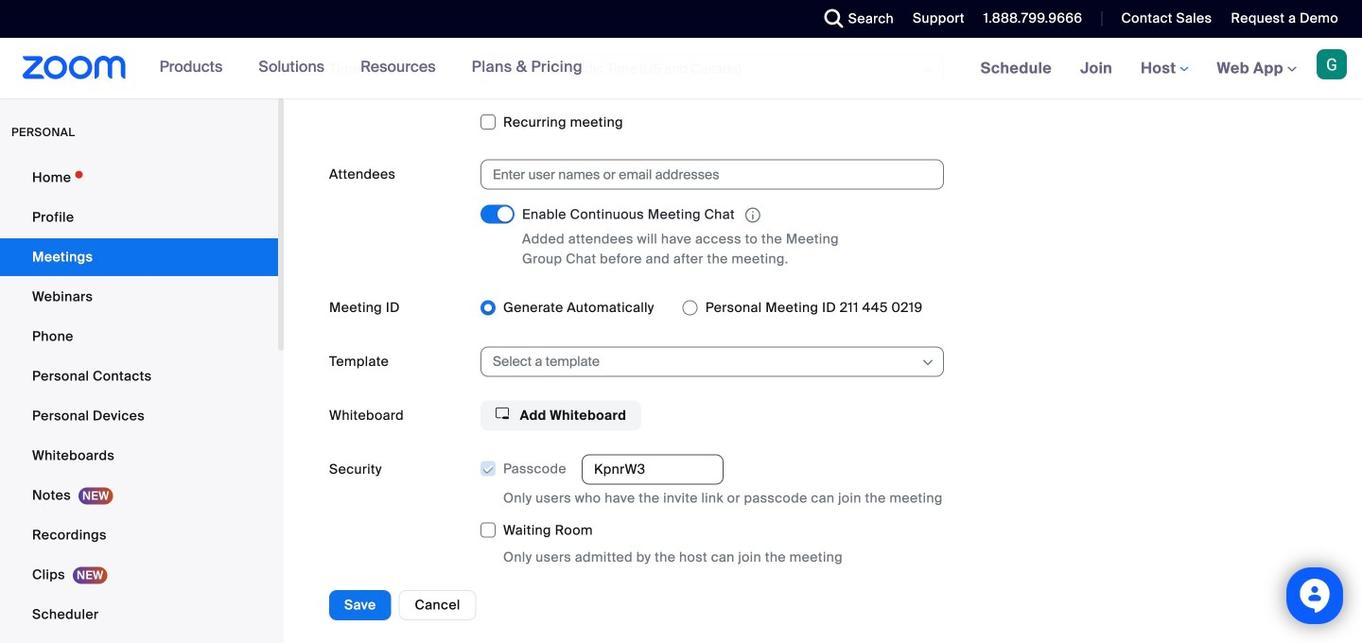 Task type: describe. For each thing, give the bounding box(es) containing it.
zoom logo image
[[23, 56, 126, 79]]

personal menu menu
[[0, 159, 278, 644]]

profile picture image
[[1317, 49, 1348, 79]]



Task type: locate. For each thing, give the bounding box(es) containing it.
meetings navigation
[[967, 38, 1363, 100]]

banner
[[0, 38, 1363, 100]]

group
[[480, 455, 1317, 568]]

None text field
[[582, 455, 724, 485]]

product information navigation
[[145, 38, 597, 98]]

option group
[[481, 293, 1317, 323]]

Persistent Chat, enter email address,Enter user names or email addresses text field
[[493, 160, 915, 189]]

add whiteboard image
[[496, 407, 509, 420]]



Task type: vqa. For each thing, say whether or not it's contained in the screenshot.
How for How do I upgrade to a Paid plan? To upgrade to a Paid plan, please click on "Billing".
no



